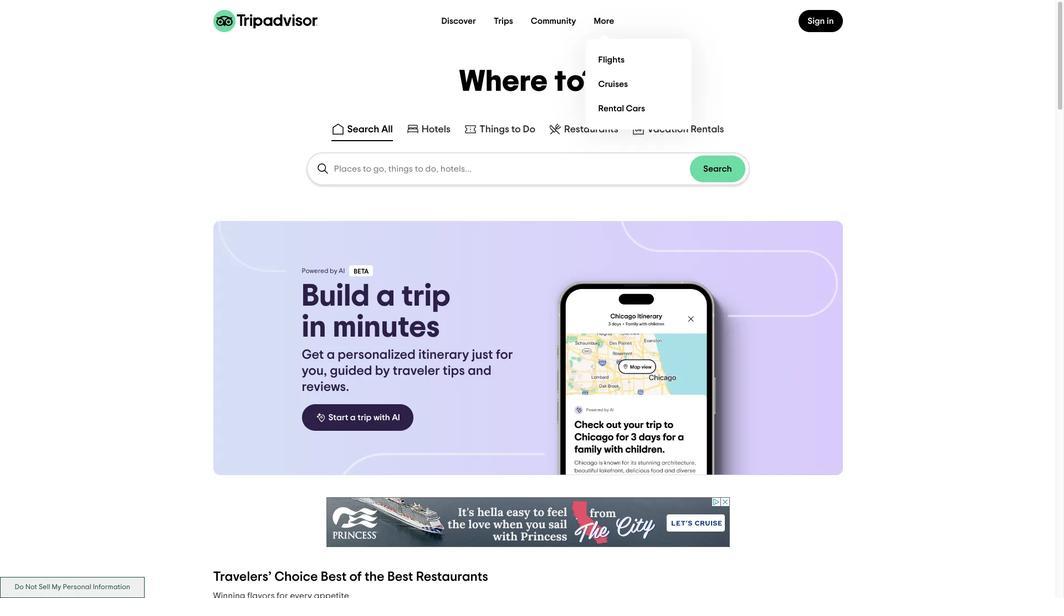 Task type: describe. For each thing, give the bounding box(es) containing it.
beta
[[354, 268, 369, 275]]

not
[[25, 584, 37, 592]]

powered by ai
[[302, 268, 345, 274]]

you,
[[302, 365, 327, 378]]

sign in link
[[799, 10, 843, 32]]

just
[[472, 349, 493, 362]]

things
[[479, 125, 509, 135]]

vacation rentals link
[[632, 123, 724, 136]]

get
[[302, 349, 324, 362]]

do not sell my personal information
[[15, 584, 130, 592]]

tips
[[443, 365, 465, 378]]

to?
[[555, 67, 597, 97]]

things to do link
[[464, 123, 536, 136]]

the
[[365, 571, 385, 584]]

ai inside button
[[392, 414, 400, 422]]

1 best from the left
[[321, 571, 347, 584]]

flights link
[[594, 48, 683, 72]]

restaurants inside button
[[564, 125, 618, 135]]

search for search all
[[347, 125, 379, 135]]

rental
[[598, 104, 624, 113]]

vacation rentals button
[[630, 120, 726, 141]]

search for search
[[703, 165, 732, 173]]

hotels
[[422, 125, 451, 135]]

rental cars
[[598, 104, 645, 113]]

itinerary
[[419, 349, 469, 362]]

rentals
[[691, 125, 724, 135]]

start
[[328, 414, 348, 422]]

search all
[[347, 125, 393, 135]]

cars
[[626, 104, 645, 113]]

search image
[[316, 162, 330, 176]]

do inside tab list
[[523, 125, 536, 135]]

minutes
[[333, 312, 440, 343]]

trips button
[[485, 10, 522, 32]]

trips
[[494, 17, 513, 25]]

powered
[[302, 268, 328, 274]]

more button
[[585, 10, 623, 32]]

0 horizontal spatial restaurants
[[416, 571, 488, 584]]

tripadvisor image
[[213, 10, 317, 32]]

traveler
[[393, 365, 440, 378]]

and
[[468, 365, 492, 378]]

things to do
[[479, 125, 536, 135]]

search button
[[690, 156, 745, 182]]

travelers' choice best of the best restaurants
[[213, 571, 488, 584]]



Task type: locate. For each thing, give the bounding box(es) containing it.
1 horizontal spatial a
[[350, 414, 356, 422]]

best right the
[[387, 571, 413, 584]]

search
[[347, 125, 379, 135], [703, 165, 732, 173]]

hotels link
[[406, 123, 451, 136]]

0 vertical spatial by
[[330, 268, 337, 274]]

0 horizontal spatial ai
[[339, 268, 345, 274]]

trip for minutes
[[402, 281, 451, 312]]

where to?
[[459, 67, 597, 97]]

best
[[321, 571, 347, 584], [387, 571, 413, 584]]

1 vertical spatial a
[[327, 349, 335, 362]]

0 vertical spatial in
[[827, 17, 834, 25]]

a right build
[[376, 281, 395, 312]]

flights
[[598, 55, 625, 64]]

for
[[496, 349, 513, 362]]

trip for ai
[[358, 414, 372, 422]]

reviews.
[[302, 381, 349, 394]]

restaurants link
[[549, 123, 618, 136]]

sign in
[[808, 17, 834, 25]]

1 horizontal spatial restaurants
[[564, 125, 618, 135]]

restaurants
[[564, 125, 618, 135], [416, 571, 488, 584]]

in
[[827, 17, 834, 25], [302, 312, 326, 343]]

hotels button
[[404, 120, 453, 141]]

vacation rentals
[[647, 125, 724, 135]]

tab list containing search all
[[0, 118, 1056, 144]]

more
[[594, 17, 614, 25]]

vacation
[[647, 125, 689, 135]]

do
[[523, 125, 536, 135], [15, 584, 24, 592]]

search inside button
[[347, 125, 379, 135]]

with
[[374, 414, 390, 422]]

cruises link
[[594, 72, 683, 96]]

0 vertical spatial ai
[[339, 268, 345, 274]]

trip inside start a trip with ai button
[[358, 414, 372, 422]]

0 vertical spatial trip
[[402, 281, 451, 312]]

search left all
[[347, 125, 379, 135]]

where
[[459, 67, 548, 97]]

1 vertical spatial in
[[302, 312, 326, 343]]

2 vertical spatial a
[[350, 414, 356, 422]]

by down personalized on the left of the page
[[375, 365, 390, 378]]

0 horizontal spatial do
[[15, 584, 24, 592]]

0 vertical spatial a
[[376, 281, 395, 312]]

1 horizontal spatial search
[[703, 165, 732, 173]]

a
[[376, 281, 395, 312], [327, 349, 335, 362], [350, 414, 356, 422]]

community
[[531, 17, 576, 25]]

0 horizontal spatial trip
[[358, 414, 372, 422]]

search inside button
[[703, 165, 732, 173]]

1 vertical spatial ai
[[392, 414, 400, 422]]

0 vertical spatial do
[[523, 125, 536, 135]]

search all button
[[330, 120, 395, 141]]

my
[[52, 584, 61, 592]]

0 horizontal spatial a
[[327, 349, 335, 362]]

start a trip with ai button
[[302, 405, 413, 431]]

in up get
[[302, 312, 326, 343]]

1 vertical spatial do
[[15, 584, 24, 592]]

0 horizontal spatial best
[[321, 571, 347, 584]]

information
[[93, 584, 130, 592]]

2 horizontal spatial a
[[376, 281, 395, 312]]

a for build
[[376, 281, 395, 312]]

1 vertical spatial trip
[[358, 414, 372, 422]]

restaurants button
[[547, 120, 621, 141]]

search down the rentals
[[703, 165, 732, 173]]

start a trip with ai
[[328, 414, 400, 422]]

by
[[330, 268, 337, 274], [375, 365, 390, 378]]

trip inside build a trip in minutes get a personalized itinerary just for you, guided by traveler tips and reviews.
[[402, 281, 451, 312]]

travelers'
[[213, 571, 272, 584]]

in inside build a trip in minutes get a personalized itinerary just for you, guided by traveler tips and reviews.
[[302, 312, 326, 343]]

advertisement region
[[326, 498, 730, 548]]

sell
[[39, 584, 50, 592]]

1 vertical spatial restaurants
[[416, 571, 488, 584]]

0 horizontal spatial in
[[302, 312, 326, 343]]

cruises
[[598, 80, 628, 88]]

things to do button
[[462, 120, 538, 141]]

choice
[[274, 571, 318, 584]]

0 vertical spatial search
[[347, 125, 379, 135]]

0 horizontal spatial search
[[347, 125, 379, 135]]

all
[[381, 125, 393, 135]]

1 horizontal spatial in
[[827, 17, 834, 25]]

2 best from the left
[[387, 571, 413, 584]]

0 horizontal spatial by
[[330, 268, 337, 274]]

discover
[[442, 17, 476, 25]]

a inside start a trip with ai button
[[350, 414, 356, 422]]

1 vertical spatial search
[[703, 165, 732, 173]]

personalized
[[338, 349, 416, 362]]

build a trip in minutes get a personalized itinerary just for you, guided by traveler tips and reviews.
[[302, 281, 513, 394]]

build
[[302, 281, 370, 312]]

1 horizontal spatial best
[[387, 571, 413, 584]]

0 vertical spatial restaurants
[[564, 125, 618, 135]]

a for start
[[350, 414, 356, 422]]

1 horizontal spatial ai
[[392, 414, 400, 422]]

1 vertical spatial by
[[375, 365, 390, 378]]

a right start
[[350, 414, 356, 422]]

1 horizontal spatial trip
[[402, 281, 451, 312]]

by right powered in the top of the page
[[330, 268, 337, 274]]

by inside build a trip in minutes get a personalized itinerary just for you, guided by traveler tips and reviews.
[[375, 365, 390, 378]]

of
[[350, 571, 362, 584]]

Search search field
[[334, 164, 690, 174]]

a right get
[[327, 349, 335, 362]]

menu containing flights
[[585, 39, 692, 130]]

ai
[[339, 268, 345, 274], [392, 414, 400, 422]]

ai right the with
[[392, 414, 400, 422]]

to
[[511, 125, 521, 135]]

do not sell my personal information button
[[0, 578, 145, 599]]

Search search field
[[307, 154, 749, 185]]

ai left beta
[[339, 268, 345, 274]]

rental cars link
[[594, 96, 683, 121]]

tab list
[[0, 118, 1056, 144]]

trip
[[402, 281, 451, 312], [358, 414, 372, 422]]

sign
[[808, 17, 825, 25]]

community button
[[522, 10, 585, 32]]

personal
[[63, 584, 91, 592]]

do right to
[[523, 125, 536, 135]]

in right sign on the top right
[[827, 17, 834, 25]]

best left of
[[321, 571, 347, 584]]

1 horizontal spatial do
[[523, 125, 536, 135]]

1 horizontal spatial by
[[375, 365, 390, 378]]

discover button
[[433, 10, 485, 32]]

menu
[[585, 39, 692, 130]]

do left not
[[15, 584, 24, 592]]

guided
[[330, 365, 372, 378]]



Task type: vqa. For each thing, say whether or not it's contained in the screenshot.
the bottom AI
yes



